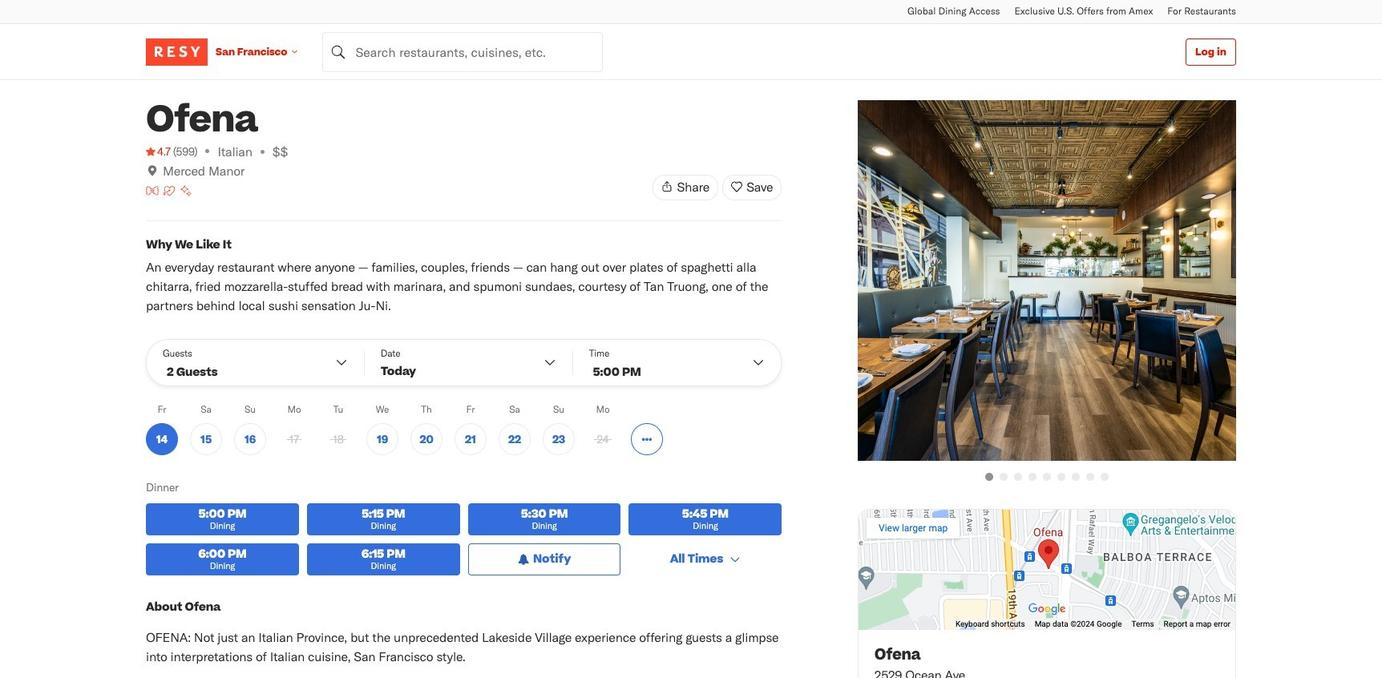 Task type: locate. For each thing, give the bounding box(es) containing it.
None field
[[323, 32, 603, 72]]

4.7 out of 5 stars image
[[146, 144, 171, 160]]



Task type: describe. For each thing, give the bounding box(es) containing it.
Search restaurants, cuisines, etc. text field
[[323, 32, 603, 72]]



